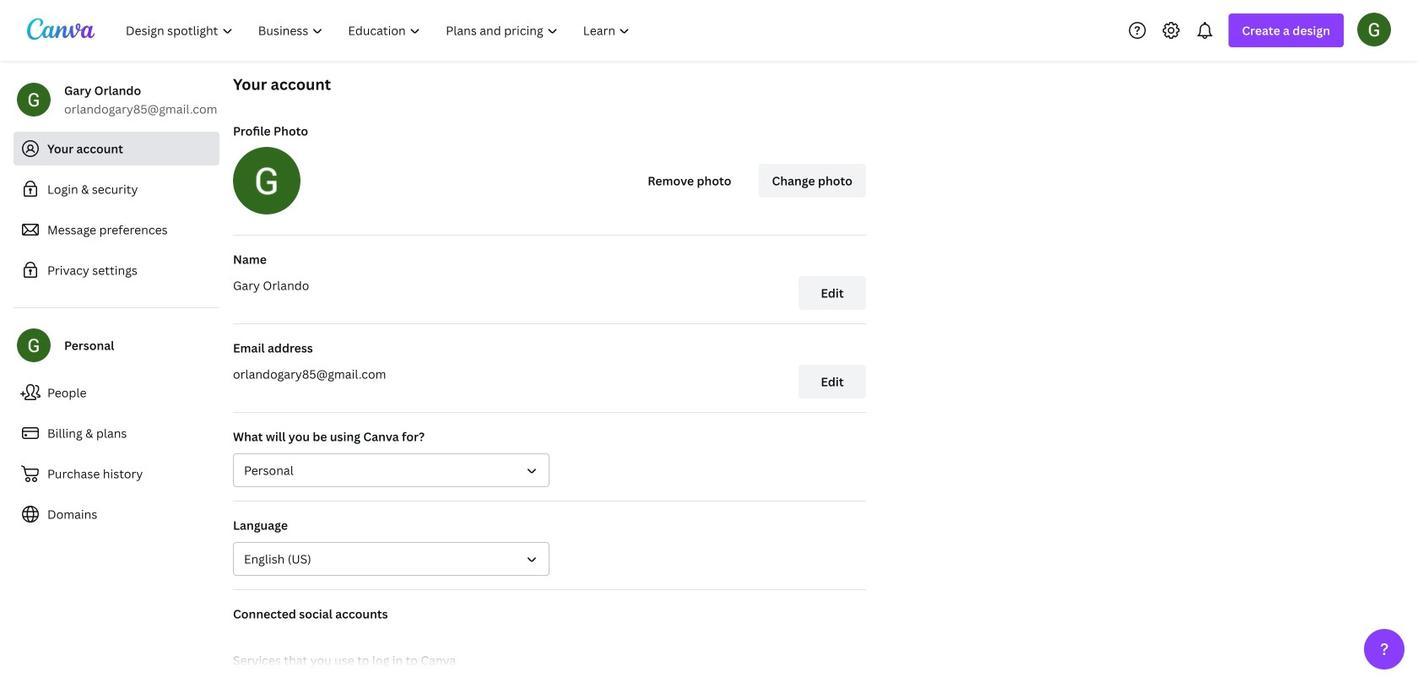 Task type: locate. For each thing, give the bounding box(es) containing it.
None button
[[233, 453, 550, 487]]

Language: English (US) button
[[233, 542, 550, 576]]



Task type: describe. For each thing, give the bounding box(es) containing it.
top level navigation element
[[115, 14, 645, 47]]

gary orlando image
[[1358, 12, 1392, 46]]



Task type: vqa. For each thing, say whether or not it's contained in the screenshot.
Business
no



